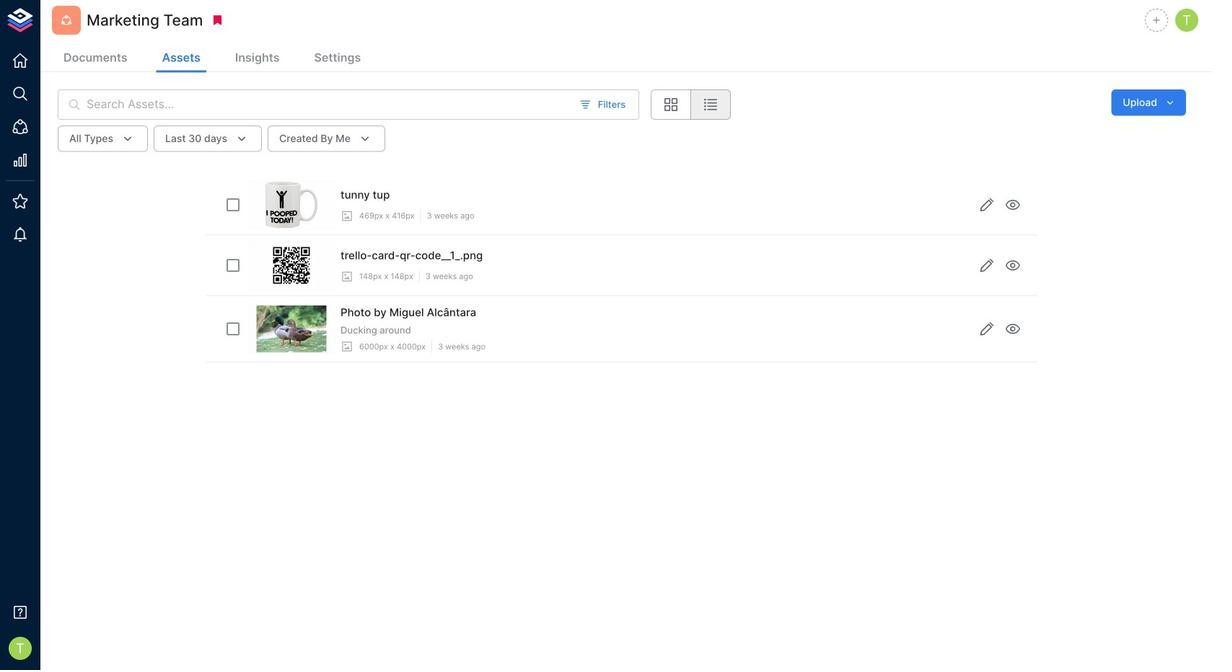 Task type: describe. For each thing, give the bounding box(es) containing it.
trello card qr code__1_.png image
[[268, 242, 315, 289]]

photo by miguel alcântara image
[[256, 306, 327, 352]]



Task type: vqa. For each thing, say whether or not it's contained in the screenshot.
2nd Favorite image from the bottom of the page
no



Task type: locate. For each thing, give the bounding box(es) containing it.
tunny tup image
[[265, 181, 318, 228]]

Search Assets... text field
[[87, 89, 571, 120]]

group
[[651, 89, 731, 120]]

remove bookmark image
[[211, 14, 224, 27]]



